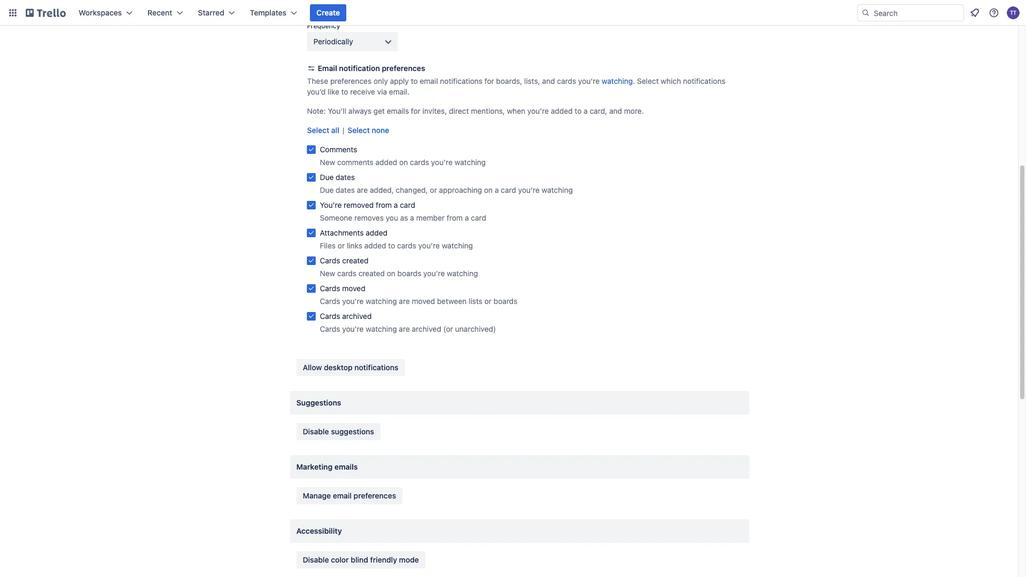 Task type: locate. For each thing, give the bounding box(es) containing it.
from down added,
[[376, 201, 392, 210]]

select inside . select which notifications you'd like to receive via email.
[[637, 77, 659, 86]]

new down cards created
[[320, 269, 335, 278]]

4 cards from the top
[[320, 312, 340, 321]]

on
[[399, 158, 408, 167], [484, 186, 493, 195], [387, 269, 396, 278]]

attachments
[[320, 229, 364, 237]]

disable inside disable suggestions link
[[303, 427, 329, 436]]

periodically
[[314, 37, 353, 46]]

due for due dates
[[320, 173, 334, 182]]

2 horizontal spatial notifications
[[683, 77, 726, 86]]

2 dates from the top
[[336, 186, 355, 195]]

mentions,
[[471, 107, 505, 115]]

to right like
[[341, 87, 348, 96]]

1 vertical spatial disable
[[303, 556, 329, 565]]

all
[[331, 126, 339, 135]]

primary element
[[0, 0, 1027, 26]]

disable suggestions
[[303, 427, 374, 436]]

cards you're watching are moved between lists or boards
[[320, 297, 518, 306]]

0 vertical spatial preferences
[[382, 64, 425, 73]]

1 vertical spatial dates
[[336, 186, 355, 195]]

2 vertical spatial are
[[399, 325, 410, 334]]

terry turtle (terryturtle) image
[[1007, 6, 1020, 19]]

1 horizontal spatial on
[[399, 158, 408, 167]]

0 vertical spatial disable
[[303, 427, 329, 436]]

2 disable from the top
[[303, 556, 329, 565]]

select
[[637, 77, 659, 86], [307, 126, 329, 135], [348, 126, 370, 135]]

get
[[374, 107, 385, 115]]

0 vertical spatial are
[[357, 186, 368, 195]]

1 horizontal spatial moved
[[412, 297, 435, 306]]

1 horizontal spatial or
[[430, 186, 437, 195]]

on right "approaching"
[[484, 186, 493, 195]]

0 horizontal spatial on
[[387, 269, 396, 278]]

archived
[[342, 312, 372, 321], [412, 325, 442, 334]]

to down you
[[388, 241, 395, 250]]

and
[[542, 77, 555, 86], [610, 107, 622, 115]]

5 cards from the top
[[320, 325, 340, 334]]

3 cards from the top
[[320, 297, 340, 306]]

0 vertical spatial moved
[[342, 284, 366, 293]]

1 horizontal spatial from
[[447, 214, 463, 222]]

direct
[[449, 107, 469, 115]]

2 vertical spatial card
[[471, 214, 486, 222]]

added,
[[370, 186, 394, 195]]

cards down cards created
[[337, 269, 357, 278]]

due
[[320, 173, 334, 182], [320, 186, 334, 195]]

0 horizontal spatial and
[[542, 77, 555, 86]]

for left invites,
[[411, 107, 421, 115]]

2 horizontal spatial on
[[484, 186, 493, 195]]

links
[[347, 241, 363, 250]]

0 vertical spatial for
[[485, 77, 494, 86]]

frequency
[[307, 22, 340, 29]]

1 new from the top
[[320, 158, 335, 167]]

emails
[[387, 107, 409, 115], [335, 463, 358, 472]]

1 dates from the top
[[336, 173, 355, 182]]

you'd
[[307, 87, 326, 96]]

search image
[[862, 9, 870, 17]]

you
[[386, 214, 398, 222]]

0 vertical spatial dates
[[336, 173, 355, 182]]

disable left color
[[303, 556, 329, 565]]

email right the apply
[[420, 77, 438, 86]]

1 vertical spatial due
[[320, 186, 334, 195]]

someone removes you as a member from a card
[[320, 214, 486, 222]]

1 vertical spatial emails
[[335, 463, 358, 472]]

0 horizontal spatial email
[[333, 492, 352, 500]]

1 vertical spatial and
[[610, 107, 622, 115]]

cards moved
[[320, 284, 366, 293]]

marketing emails
[[296, 463, 358, 472]]

are down cards you're watching are moved between lists or boards
[[399, 325, 410, 334]]

2 vertical spatial on
[[387, 269, 396, 278]]

or down attachments
[[338, 241, 345, 250]]

1 cards from the top
[[320, 256, 340, 265]]

are up the removed
[[357, 186, 368, 195]]

cards for cards moved
[[320, 284, 340, 293]]

preferences inside manage email preferences link
[[354, 492, 396, 500]]

card down "approaching"
[[471, 214, 486, 222]]

1 horizontal spatial email
[[420, 77, 438, 86]]

1 vertical spatial boards
[[494, 297, 518, 306]]

moved
[[342, 284, 366, 293], [412, 297, 435, 306]]

moved left between
[[412, 297, 435, 306]]

boards up cards you're watching are moved between lists or boards
[[398, 269, 422, 278]]

comments
[[337, 158, 374, 167]]

dates
[[336, 173, 355, 182], [336, 186, 355, 195]]

0 horizontal spatial notifications
[[355, 363, 399, 372]]

disable for disable suggestions
[[303, 427, 329, 436]]

cards right lists,
[[557, 77, 576, 86]]

open information menu image
[[989, 7, 1000, 18]]

1 due from the top
[[320, 173, 334, 182]]

1 vertical spatial on
[[484, 186, 493, 195]]

dates for due dates are added, changed, or approaching on a card you're watching
[[336, 186, 355, 195]]

card
[[501, 186, 516, 195], [400, 201, 415, 210], [471, 214, 486, 222]]

2 cards from the top
[[320, 284, 340, 293]]

1 vertical spatial are
[[399, 297, 410, 306]]

cards created
[[320, 256, 369, 265]]

2 horizontal spatial or
[[485, 297, 492, 306]]

a up you
[[394, 201, 398, 210]]

2 vertical spatial or
[[485, 297, 492, 306]]

approaching
[[439, 186, 482, 195]]

2 new from the top
[[320, 269, 335, 278]]

0 vertical spatial card
[[501, 186, 516, 195]]

notifications up direct
[[440, 77, 483, 86]]

card right "approaching"
[[501, 186, 516, 195]]

2 horizontal spatial select
[[637, 77, 659, 86]]

2 due from the top
[[320, 186, 334, 195]]

1 vertical spatial for
[[411, 107, 421, 115]]

2 vertical spatial preferences
[[354, 492, 396, 500]]

allow desktop notifications
[[303, 363, 399, 372]]

due dates
[[320, 173, 355, 182]]

friendly
[[370, 556, 397, 565]]

removes
[[355, 214, 384, 222]]

0 horizontal spatial boards
[[398, 269, 422, 278]]

disable for disable color blind friendly mode
[[303, 556, 329, 565]]

preferences for email
[[354, 492, 396, 500]]

0 horizontal spatial card
[[400, 201, 415, 210]]

new
[[320, 158, 335, 167], [320, 269, 335, 278]]

1 vertical spatial archived
[[412, 325, 442, 334]]

or
[[430, 186, 437, 195], [338, 241, 345, 250], [485, 297, 492, 306]]

preferences for notification
[[382, 64, 425, 73]]

new for new comments added on cards you're watching
[[320, 158, 335, 167]]

created
[[342, 256, 369, 265], [359, 269, 385, 278]]

0 vertical spatial on
[[399, 158, 408, 167]]

preferences
[[382, 64, 425, 73], [330, 77, 372, 86], [354, 492, 396, 500]]

cards up changed,
[[410, 158, 429, 167]]

a down "approaching"
[[465, 214, 469, 222]]

select all button
[[307, 125, 339, 136]]

note: you'll always get emails for invites, direct mentions, when you're added to a card, and more.
[[307, 107, 644, 115]]

or right changed,
[[430, 186, 437, 195]]

dates down comments
[[336, 173, 355, 182]]

1 horizontal spatial for
[[485, 77, 494, 86]]

select left all
[[307, 126, 329, 135]]

on down files or links added to cards you're watching
[[387, 269, 396, 278]]

a right "approaching"
[[495, 186, 499, 195]]

email right manage
[[333, 492, 352, 500]]

from right member
[[447, 214, 463, 222]]

disable color blind friendly mode link
[[296, 552, 426, 569]]

cards for cards you're watching are moved between lists or boards
[[320, 297, 340, 306]]

0 vertical spatial email
[[420, 77, 438, 86]]

archived left (or
[[412, 325, 442, 334]]

created down links
[[342, 256, 369, 265]]

0 vertical spatial and
[[542, 77, 555, 86]]

manage email preferences
[[303, 492, 396, 500]]

card up as
[[400, 201, 415, 210]]

0 horizontal spatial emails
[[335, 463, 358, 472]]

lists
[[469, 297, 483, 306]]

email
[[318, 64, 337, 73]]

create button
[[310, 4, 347, 21]]

card,
[[590, 107, 608, 115]]

mode
[[399, 556, 419, 565]]

marketing
[[296, 463, 333, 472]]

cards for cards created
[[320, 256, 340, 265]]

created down cards created
[[359, 269, 385, 278]]

0 vertical spatial new
[[320, 158, 335, 167]]

1 horizontal spatial emails
[[387, 107, 409, 115]]

are for cards moved
[[399, 297, 410, 306]]

cards
[[320, 256, 340, 265], [320, 284, 340, 293], [320, 297, 340, 306], [320, 312, 340, 321], [320, 325, 340, 334]]

select all | select none
[[307, 126, 389, 135]]

dates down due dates in the top left of the page
[[336, 186, 355, 195]]

a right as
[[410, 214, 414, 222]]

disable color blind friendly mode
[[303, 556, 419, 565]]

archived down cards moved
[[342, 312, 372, 321]]

are up cards you're watching are archived (or unarchived)
[[399, 297, 410, 306]]

on up changed,
[[399, 158, 408, 167]]

1 horizontal spatial archived
[[412, 325, 442, 334]]

a
[[584, 107, 588, 115], [495, 186, 499, 195], [394, 201, 398, 210], [410, 214, 414, 222], [465, 214, 469, 222]]

0 horizontal spatial from
[[376, 201, 392, 210]]

0 horizontal spatial moved
[[342, 284, 366, 293]]

0 horizontal spatial or
[[338, 241, 345, 250]]

disable
[[303, 427, 329, 436], [303, 556, 329, 565]]

to inside . select which notifications you'd like to receive via email.
[[341, 87, 348, 96]]

0 vertical spatial created
[[342, 256, 369, 265]]

watching
[[602, 77, 633, 86], [455, 158, 486, 167], [542, 186, 573, 195], [442, 241, 473, 250], [447, 269, 478, 278], [366, 297, 397, 306], [366, 325, 397, 334]]

disable down suggestions
[[303, 427, 329, 436]]

moved up cards archived
[[342, 284, 366, 293]]

1 disable from the top
[[303, 427, 329, 436]]

emails right get
[[387, 107, 409, 115]]

0 vertical spatial due
[[320, 173, 334, 182]]

boards right lists
[[494, 297, 518, 306]]

1 horizontal spatial and
[[610, 107, 622, 115]]

1 vertical spatial or
[[338, 241, 345, 250]]

0 vertical spatial or
[[430, 186, 437, 195]]

1 vertical spatial from
[[447, 214, 463, 222]]

notifications right the which
[[683, 77, 726, 86]]

select right .
[[637, 77, 659, 86]]

and right card,
[[610, 107, 622, 115]]

for left boards,
[[485, 77, 494, 86]]

added
[[551, 107, 573, 115], [376, 158, 397, 167], [366, 229, 388, 237], [365, 241, 386, 250]]

you'll
[[328, 107, 347, 115]]

emails up 'manage email preferences'
[[335, 463, 358, 472]]

you're
[[578, 77, 600, 86], [528, 107, 549, 115], [431, 158, 453, 167], [518, 186, 540, 195], [419, 241, 440, 250], [424, 269, 445, 278], [342, 297, 364, 306], [342, 325, 364, 334]]

0 vertical spatial from
[[376, 201, 392, 210]]

disable inside disable color blind friendly mode link
[[303, 556, 329, 565]]

from
[[376, 201, 392, 210], [447, 214, 463, 222]]

added down removes on the top left
[[366, 229, 388, 237]]

notifications right desktop at the bottom
[[355, 363, 399, 372]]

someone
[[320, 214, 352, 222]]

1 vertical spatial new
[[320, 269, 335, 278]]

1 vertical spatial email
[[333, 492, 352, 500]]

0 vertical spatial archived
[[342, 312, 372, 321]]

new down "comments"
[[320, 158, 335, 167]]

1 vertical spatial moved
[[412, 297, 435, 306]]

or right lists
[[485, 297, 492, 306]]

cards
[[557, 77, 576, 86], [410, 158, 429, 167], [397, 241, 417, 250], [337, 269, 357, 278]]

on for boards
[[387, 269, 396, 278]]

you're
[[320, 201, 342, 210]]

for
[[485, 77, 494, 86], [411, 107, 421, 115]]

select right "|"
[[348, 126, 370, 135]]

and right lists,
[[542, 77, 555, 86]]



Task type: describe. For each thing, give the bounding box(es) containing it.
boards,
[[496, 77, 522, 86]]

suggestions
[[296, 399, 341, 407]]

which
[[661, 77, 681, 86]]

between
[[437, 297, 467, 306]]

desktop
[[324, 363, 353, 372]]

a left card,
[[584, 107, 588, 115]]

on for cards
[[399, 158, 408, 167]]

added left card,
[[551, 107, 573, 115]]

these
[[307, 77, 328, 86]]

1 vertical spatial created
[[359, 269, 385, 278]]

apply
[[390, 77, 409, 86]]

templates button
[[244, 4, 304, 21]]

disable suggestions link
[[296, 423, 381, 441]]

via
[[377, 87, 387, 96]]

added right links
[[365, 241, 386, 250]]

templates
[[250, 8, 287, 17]]

starred button
[[192, 4, 242, 21]]

recent button
[[141, 4, 189, 21]]

cards for cards archived
[[320, 312, 340, 321]]

new cards created on boards you're watching
[[320, 269, 478, 278]]

to left card,
[[575, 107, 582, 115]]

email notification preferences
[[318, 64, 425, 73]]

0 vertical spatial emails
[[387, 107, 409, 115]]

member
[[416, 214, 445, 222]]

cards archived
[[320, 312, 372, 321]]

files
[[320, 241, 336, 250]]

manage email preferences link
[[296, 488, 403, 505]]

due for due dates are added, changed, or approaching on a card you're watching
[[320, 186, 334, 195]]

receive
[[350, 87, 375, 96]]

are for cards archived
[[399, 325, 410, 334]]

invites,
[[423, 107, 447, 115]]

0 horizontal spatial archived
[[342, 312, 372, 321]]

dates for due dates
[[336, 173, 355, 182]]

as
[[400, 214, 408, 222]]

.
[[633, 77, 635, 86]]

like
[[328, 87, 339, 96]]

due dates are added, changed, or approaching on a card you're watching
[[320, 186, 573, 195]]

comments
[[320, 145, 357, 154]]

. select which notifications you'd like to receive via email.
[[307, 77, 726, 96]]

these preferences only apply to email notifications for boards, lists, and cards you're watching
[[307, 77, 633, 86]]

notification
[[339, 64, 380, 73]]

note:
[[307, 107, 326, 115]]

you're removed from a card
[[320, 201, 415, 210]]

always
[[349, 107, 372, 115]]

email.
[[389, 87, 410, 96]]

attachments added
[[320, 229, 388, 237]]

create
[[317, 8, 340, 17]]

recent
[[148, 8, 172, 17]]

cards for cards you're watching are archived (or unarchived)
[[320, 325, 340, 334]]

lists,
[[524, 77, 540, 86]]

files or links added to cards you're watching
[[320, 241, 473, 250]]

blind
[[351, 556, 368, 565]]

1 horizontal spatial notifications
[[440, 77, 483, 86]]

allow
[[303, 363, 322, 372]]

notifications inside . select which notifications you'd like to receive via email.
[[683, 77, 726, 86]]

select none button
[[348, 125, 389, 136]]

0 horizontal spatial select
[[307, 126, 329, 135]]

changed,
[[396, 186, 428, 195]]

when
[[507, 107, 526, 115]]

cards down as
[[397, 241, 417, 250]]

1 horizontal spatial select
[[348, 126, 370, 135]]

removed
[[344, 201, 374, 210]]

new comments added on cards you're watching
[[320, 158, 486, 167]]

color
[[331, 556, 349, 565]]

cards you're watching are archived (or unarchived)
[[320, 325, 496, 334]]

starred
[[198, 8, 224, 17]]

(or
[[444, 325, 453, 334]]

accessibility
[[296, 527, 342, 536]]

manage
[[303, 492, 331, 500]]

Search field
[[870, 5, 964, 21]]

0 vertical spatial boards
[[398, 269, 422, 278]]

none
[[372, 126, 389, 135]]

more.
[[624, 107, 644, 115]]

back to home image
[[26, 4, 66, 21]]

suggestions
[[331, 427, 374, 436]]

to right the apply
[[411, 77, 418, 86]]

0 horizontal spatial for
[[411, 107, 421, 115]]

|
[[343, 126, 345, 135]]

1 vertical spatial preferences
[[330, 77, 372, 86]]

1 horizontal spatial boards
[[494, 297, 518, 306]]

unarchived)
[[455, 325, 496, 334]]

allow desktop notifications link
[[296, 359, 405, 376]]

1 vertical spatial card
[[400, 201, 415, 210]]

0 notifications image
[[969, 6, 982, 19]]

added up added,
[[376, 158, 397, 167]]

new for new cards created on boards you're watching
[[320, 269, 335, 278]]

workspaces
[[79, 8, 122, 17]]

watching link
[[602, 77, 633, 86]]

workspaces button
[[72, 4, 139, 21]]

only
[[374, 77, 388, 86]]

2 horizontal spatial card
[[501, 186, 516, 195]]

1 horizontal spatial card
[[471, 214, 486, 222]]



Task type: vqa. For each thing, say whether or not it's contained in the screenshot.


